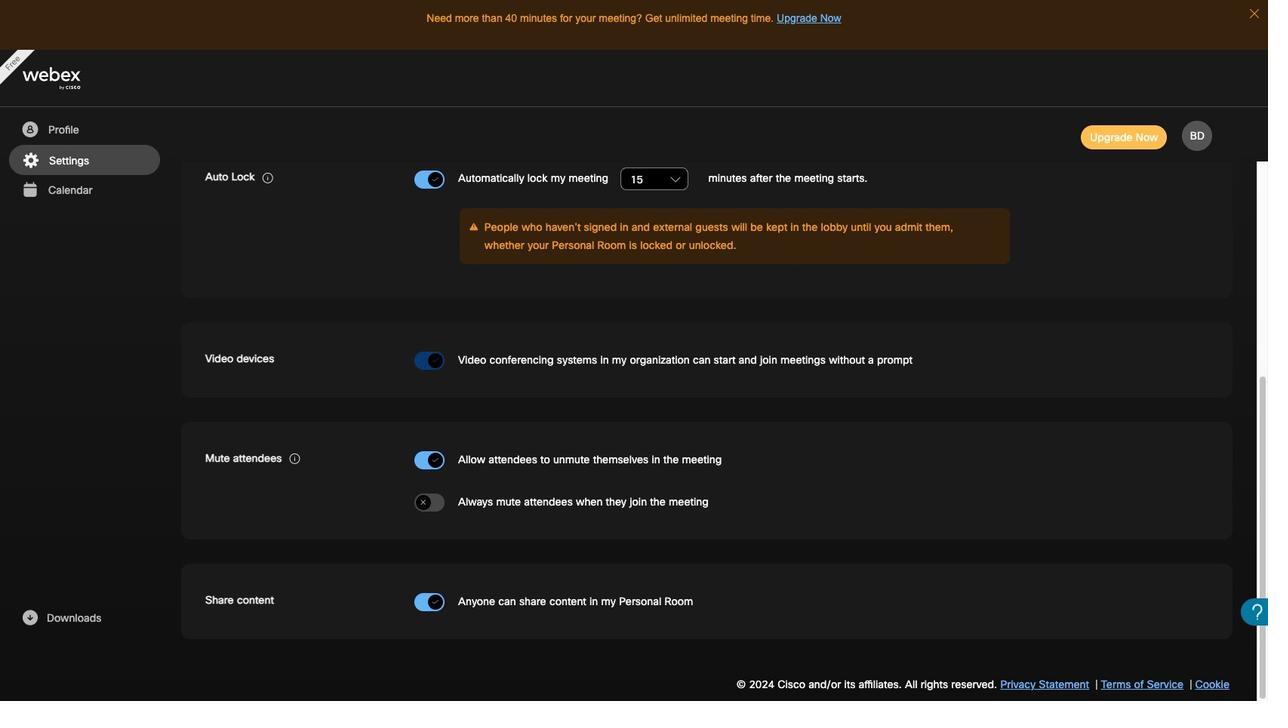 Task type: vqa. For each thing, say whether or not it's contained in the screenshot.
Join a meeting or search for a meeting, or transcript "text box"
no



Task type: describe. For each thing, give the bounding box(es) containing it.
mds people circle_filled image
[[20, 121, 39, 139]]

mds settings_filled image
[[21, 152, 40, 170]]

mds meetings_filled image
[[20, 181, 39, 199]]

1 mds check_bold image from the top
[[432, 175, 439, 185]]

cisco webex image
[[23, 67, 113, 90]]

1 mds check_bold image from the top
[[432, 356, 439, 366]]



Task type: locate. For each thing, give the bounding box(es) containing it.
1 vertical spatial mds check_bold image
[[432, 456, 439, 466]]

2 mds check_bold image from the top
[[432, 456, 439, 466]]

0 vertical spatial mds check_bold image
[[432, 356, 439, 366]]

mds cancel_bold image
[[420, 498, 427, 508]]

2 mds check_bold image from the top
[[432, 598, 439, 608]]

1 vertical spatial mds check_bold image
[[432, 598, 439, 608]]

mds check_bold image
[[432, 175, 439, 185], [432, 598, 439, 608]]

0 vertical spatial mds check_bold image
[[432, 175, 439, 185]]

mds content download_filled image
[[20, 609, 39, 627]]

mds check_bold image
[[432, 356, 439, 366], [432, 456, 439, 466]]

settings element
[[0, 0, 1269, 701]]

banner
[[0, 50, 1269, 107]]



